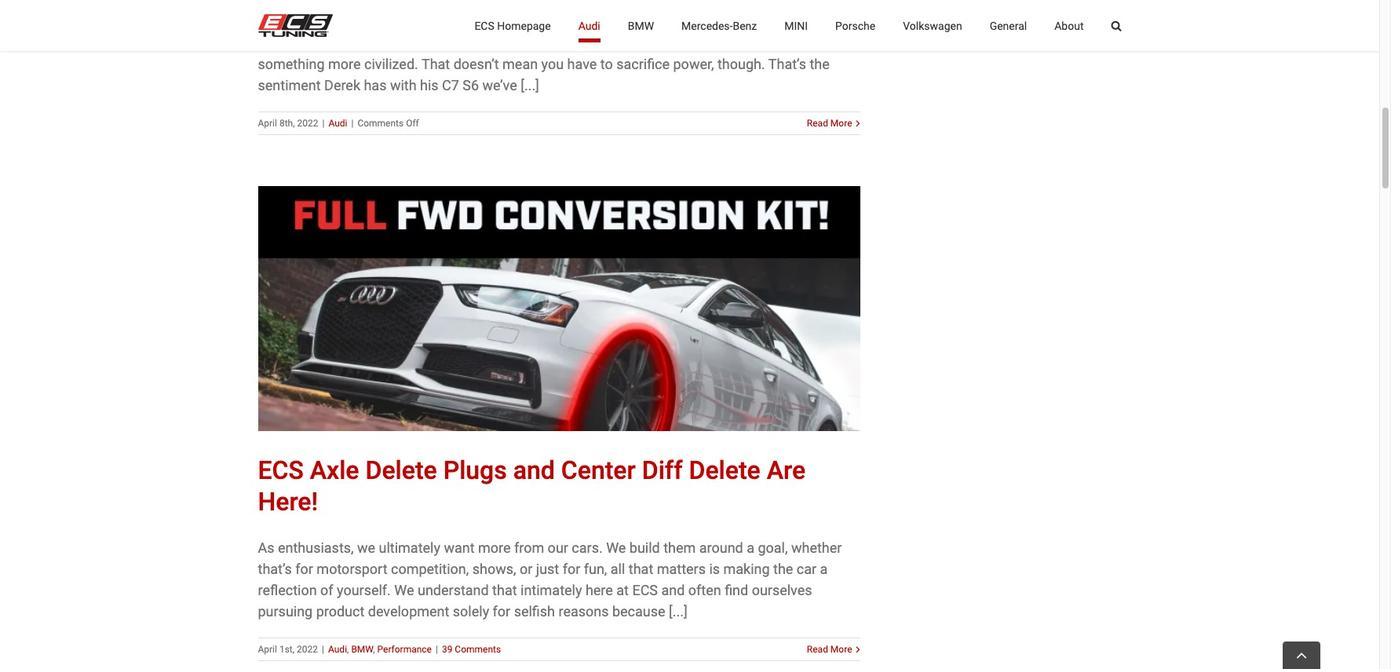 Task type: describe. For each thing, give the bounding box(es) containing it.
0 horizontal spatial the
[[559, 34, 579, 51]]

all
[[611, 560, 625, 577]]

sacrifice
[[617, 56, 670, 72]]

ecs axle delete plugs and center diff delete are here! link
[[258, 455, 806, 516]]

center
[[561, 455, 636, 485]]

read more link for april 8th, 2022 | audi | comments off
[[807, 116, 853, 130]]

reflection
[[258, 582, 317, 598]]

some
[[485, 13, 520, 30]]

getting older proves challenging for some car guys. at a certain point, it's just not feasible to roll around in something purpose-built for racing on the morning commute, so you have to pick something more civilized. that doesn't mean you have to sacrifice power, though. that's the sentiment derek has with his c7 s6 we've [...]
[[258, 13, 857, 93]]

about link
[[1055, 0, 1084, 51]]

development
[[368, 603, 450, 619]]

getting
[[258, 13, 304, 30]]

2 , from the left
[[373, 644, 375, 655]]

audi for ,
[[328, 644, 347, 655]]

find
[[725, 582, 749, 598]]

here
[[586, 582, 613, 598]]

selfish
[[514, 603, 555, 619]]

39 comments link
[[442, 644, 501, 655]]

volkswagen link
[[903, 0, 963, 51]]

ecs homepage link
[[475, 0, 551, 51]]

ultimately
[[379, 539, 441, 556]]

volkswagen
[[903, 19, 963, 32]]

mercedes-
[[682, 19, 733, 32]]

| left 39
[[436, 644, 438, 655]]

8th,
[[280, 118, 295, 129]]

want
[[444, 539, 475, 556]]

read more link for ,
[[807, 642, 853, 656]]

1 vertical spatial to
[[783, 34, 795, 51]]

about
[[1055, 19, 1084, 32]]

build
[[630, 539, 660, 556]]

april 1st, 2022 | audi , bmw , performance | 39 comments
[[258, 644, 501, 655]]

with
[[390, 77, 417, 93]]

[...] inside as enthusiasts, we ultimately want more from our cars. we build them around a goal, whether that's for motorsport competition, shows, or just for fun, all that matters is making the car a reflection of yourself. we understand that intimately here at ecs and often find ourselves pursuing product development solely for selfish reasons because [...]
[[669, 603, 688, 619]]

ecs tuning logo image
[[258, 14, 333, 37]]

c7
[[442, 77, 459, 93]]

1 vertical spatial a
[[747, 539, 755, 556]]

0 vertical spatial bmw link
[[628, 0, 654, 51]]

1 vertical spatial you
[[542, 56, 564, 72]]

racing
[[498, 34, 536, 51]]

proves
[[342, 13, 384, 30]]

and inside as enthusiasts, we ultimately want more from our cars. we build them around a goal, whether that's for motorsport competition, shows, or just for fun, all that matters is making the car a reflection of yourself. we understand that intimately here at ecs and often find ourselves pursuing product development solely for selfish reasons because [...]
[[662, 582, 685, 598]]

often
[[689, 582, 722, 598]]

1st,
[[280, 644, 295, 655]]

porsche
[[836, 19, 876, 32]]

though.
[[718, 56, 765, 72]]

general
[[990, 19, 1027, 32]]

39
[[442, 644, 453, 655]]

roll
[[838, 13, 857, 30]]

challenging
[[388, 13, 460, 30]]

more inside as enthusiasts, we ultimately want more from our cars. we build them around a goal, whether that's for motorsport competition, shows, or just for fun, all that matters is making the car a reflection of yourself. we understand that intimately here at ecs and often find ourselves pursuing product development solely for selfish reasons because [...]
[[478, 539, 511, 556]]

fun,
[[584, 560, 607, 577]]

guys.
[[547, 13, 580, 30]]

1 vertical spatial we
[[394, 582, 414, 598]]

of
[[320, 582, 333, 598]]

benz
[[733, 19, 757, 32]]

ecs inside as enthusiasts, we ultimately want more from our cars. we build them around a goal, whether that's for motorsport competition, shows, or just for fun, all that matters is making the car a reflection of yourself. we understand that intimately here at ecs and often find ourselves pursuing product development solely for selfish reasons because [...]
[[633, 582, 658, 598]]

understand
[[418, 582, 489, 598]]

reasons
[[559, 603, 609, 619]]

| right 8th,
[[322, 118, 325, 129]]

so
[[705, 34, 720, 51]]

shows,
[[473, 560, 516, 577]]

mini
[[785, 19, 808, 32]]

built
[[446, 34, 473, 51]]

for down enthusiasts,
[[296, 560, 313, 577]]

commute,
[[638, 34, 701, 51]]

0 horizontal spatial have
[[567, 56, 597, 72]]

has
[[364, 77, 387, 93]]

more inside "getting older proves challenging for some car guys. at a certain point, it's just not feasible to roll around in something purpose-built for racing on the morning commute, so you have to pick something more civilized. that doesn't mean you have to sacrifice power, though. that's the sentiment derek has with his c7 s6 we've [...]"
[[328, 56, 361, 72]]

just inside as enthusiasts, we ultimately want more from our cars. we build them around a goal, whether that's for motorsport competition, shows, or just for fun, all that matters is making the car a reflection of yourself. we understand that intimately here at ecs and often find ourselves pursuing product development solely for selfish reasons because [...]
[[536, 560, 559, 577]]

for up doesn't
[[476, 34, 494, 51]]

1 delete from the left
[[366, 455, 437, 485]]

his
[[420, 77, 439, 93]]

competition,
[[391, 560, 469, 577]]

as
[[258, 539, 275, 556]]

ecs homepage
[[475, 19, 551, 32]]

feasible
[[769, 13, 818, 30]]

from
[[514, 539, 544, 556]]

ecs for ecs homepage
[[475, 19, 495, 32]]

porsche link
[[836, 0, 876, 51]]

mini link
[[785, 0, 808, 51]]

audi for off
[[329, 118, 348, 129]]

plugs
[[443, 455, 507, 485]]

mercedes-benz link
[[682, 0, 757, 51]]

purpose-
[[390, 34, 446, 51]]

read for april 8th, 2022 | audi | comments off
[[807, 118, 829, 129]]

[...] inside "getting older proves challenging for some car guys. at a certain point, it's just not feasible to roll around in something purpose-built for racing on the morning commute, so you have to pick something more civilized. that doesn't mean you have to sacrifice power, though. that's the sentiment derek has with his c7 s6 we've [...]"
[[521, 77, 539, 93]]

making
[[724, 560, 770, 577]]

1 , from the left
[[347, 644, 349, 655]]

0 vertical spatial that
[[629, 560, 654, 577]]

them
[[664, 539, 696, 556]]

0 vertical spatial to
[[822, 13, 834, 30]]

around inside as enthusiasts, we ultimately want more from our cars. we build them around a goal, whether that's for motorsport competition, shows, or just for fun, all that matters is making the car a reflection of yourself. we understand that intimately here at ecs and often find ourselves pursuing product development solely for selfish reasons because [...]
[[700, 539, 744, 556]]

or
[[520, 560, 533, 577]]

point,
[[659, 13, 694, 30]]

audi link for ,
[[328, 644, 347, 655]]

as enthusiasts, we ultimately want more from our cars. we build them around a goal, whether that's for motorsport competition, shows, or just for fun, all that matters is making the car a reflection of yourself. we understand that intimately here at ecs and often find ourselves pursuing product development solely for selfish reasons because [...]
[[258, 539, 842, 619]]

2022 for 1st,
[[297, 644, 318, 655]]

that
[[422, 56, 450, 72]]

at
[[584, 13, 597, 30]]

performance
[[377, 644, 432, 655]]



Task type: locate. For each thing, give the bounding box(es) containing it.
off
[[406, 118, 419, 129]]

more for april 8th, 2022 | audi | comments off
[[831, 118, 853, 129]]

you
[[724, 34, 746, 51], [542, 56, 564, 72]]

1 horizontal spatial and
[[662, 582, 685, 598]]

just right or
[[536, 560, 559, 577]]

around up is
[[700, 539, 744, 556]]

april for april 8th, 2022 | audi | comments off
[[258, 118, 277, 129]]

0 vertical spatial the
[[559, 34, 579, 51]]

audi link
[[579, 0, 601, 51], [329, 118, 348, 129], [328, 644, 347, 655]]

a up 'making'
[[747, 539, 755, 556]]

have
[[750, 34, 779, 51], [567, 56, 597, 72]]

to
[[822, 13, 834, 30], [783, 34, 795, 51], [601, 56, 613, 72]]

2022 right 1st,
[[297, 644, 318, 655]]

2 2022 from the top
[[297, 644, 318, 655]]

1 horizontal spatial ecs
[[475, 19, 495, 32]]

for right solely
[[493, 603, 511, 619]]

on
[[540, 34, 556, 51]]

1 vertical spatial the
[[810, 56, 830, 72]]

0 horizontal spatial ecs
[[258, 455, 304, 485]]

1 horizontal spatial bmw link
[[628, 0, 654, 51]]

1 vertical spatial more
[[478, 539, 511, 556]]

older
[[307, 13, 339, 30]]

that down "shows,"
[[493, 582, 517, 598]]

it's
[[697, 13, 715, 30]]

2 more from the top
[[831, 644, 853, 655]]

car up on
[[523, 13, 543, 30]]

0 horizontal spatial ,
[[347, 644, 349, 655]]

derek
[[324, 77, 360, 93]]

enthusiasts,
[[278, 539, 354, 556]]

car down whether
[[797, 560, 817, 577]]

and down matters
[[662, 582, 685, 598]]

[...] down mean
[[521, 77, 539, 93]]

solely
[[453, 603, 489, 619]]

1 horizontal spatial bmw
[[628, 19, 654, 32]]

2 vertical spatial audi link
[[328, 644, 347, 655]]

0 vertical spatial have
[[750, 34, 779, 51]]

comments left off at the left top
[[358, 118, 404, 129]]

1 vertical spatial more
[[831, 644, 853, 655]]

1 horizontal spatial more
[[478, 539, 511, 556]]

1 vertical spatial that
[[493, 582, 517, 598]]

1 vertical spatial audi
[[329, 118, 348, 129]]

bmw link
[[628, 0, 654, 51], [351, 644, 373, 655]]

read more link
[[807, 116, 853, 130], [807, 642, 853, 656]]

0 horizontal spatial bmw link
[[351, 644, 373, 655]]

bmw left performance "link"
[[351, 644, 373, 655]]

|
[[322, 118, 325, 129], [351, 118, 354, 129], [322, 644, 324, 655], [436, 644, 438, 655]]

diff
[[642, 455, 683, 485]]

0 vertical spatial car
[[523, 13, 543, 30]]

1 horizontal spatial car
[[797, 560, 817, 577]]

homepage
[[497, 19, 551, 32]]

1 vertical spatial bmw
[[351, 644, 373, 655]]

read more for april 8th, 2022 | audi | comments off
[[807, 118, 853, 129]]

2022 right 8th,
[[297, 118, 318, 129]]

car inside as enthusiasts, we ultimately want more from our cars. we build them around a goal, whether that's for motorsport competition, shows, or just for fun, all that matters is making the car a reflection of yourself. we understand that intimately here at ecs and often find ourselves pursuing product development solely for selfish reasons because [...]
[[797, 560, 817, 577]]

0 horizontal spatial to
[[601, 56, 613, 72]]

1 horizontal spatial ,
[[373, 644, 375, 655]]

0 vertical spatial and
[[513, 455, 555, 485]]

0 vertical spatial comments
[[358, 118, 404, 129]]

doesn't
[[454, 56, 499, 72]]

0 vertical spatial audi link
[[579, 0, 601, 51]]

goal,
[[758, 539, 788, 556]]

more up derek
[[328, 56, 361, 72]]

whether
[[792, 539, 842, 556]]

are
[[767, 455, 806, 485]]

, down the product
[[347, 644, 349, 655]]

0 horizontal spatial delete
[[366, 455, 437, 485]]

bmw up commute,
[[628, 19, 654, 32]]

that down build
[[629, 560, 654, 577]]

something down proves
[[320, 34, 387, 51]]

2 vertical spatial audi
[[328, 644, 347, 655]]

1 horizontal spatial just
[[718, 13, 741, 30]]

2 delete from the left
[[689, 455, 761, 485]]

1 read from the top
[[807, 118, 829, 129]]

1 vertical spatial comments
[[455, 644, 501, 655]]

sentiment
[[258, 77, 321, 93]]

the inside as enthusiasts, we ultimately want more from our cars. we build them around a goal, whether that's for motorsport competition, shows, or just for fun, all that matters is making the car a reflection of yourself. we understand that intimately here at ecs and often find ourselves pursuing product development solely for selfish reasons because [...]
[[774, 560, 794, 577]]

,
[[347, 644, 349, 655], [373, 644, 375, 655]]

0 vertical spatial read more link
[[807, 116, 853, 130]]

civilized.
[[364, 56, 418, 72]]

a inside "getting older proves challenging for some car guys. at a certain point, it's just not feasible to roll around in something purpose-built for racing on the morning commute, so you have to pick something more civilized. that doesn't mean you have to sacrifice power, though. that's the sentiment derek has with his c7 s6 we've [...]"
[[601, 13, 609, 30]]

1 horizontal spatial that
[[629, 560, 654, 577]]

1 horizontal spatial have
[[750, 34, 779, 51]]

april 8th, 2022 | audi | comments off
[[258, 118, 419, 129]]

matters
[[657, 560, 706, 577]]

1 vertical spatial bmw link
[[351, 644, 373, 655]]

audi down derek
[[329, 118, 348, 129]]

certain
[[612, 13, 656, 30]]

0 vertical spatial you
[[724, 34, 746, 51]]

2 read from the top
[[807, 644, 829, 655]]

comments
[[358, 118, 404, 129], [455, 644, 501, 655]]

morning
[[583, 34, 635, 51]]

1 vertical spatial have
[[567, 56, 597, 72]]

0 horizontal spatial [...]
[[521, 77, 539, 93]]

1 vertical spatial just
[[536, 560, 559, 577]]

to down mini
[[783, 34, 795, 51]]

to down the morning
[[601, 56, 613, 72]]

0 horizontal spatial bmw
[[351, 644, 373, 655]]

read for ,
[[807, 644, 829, 655]]

because
[[613, 603, 666, 619]]

0 vertical spatial more
[[328, 56, 361, 72]]

1 vertical spatial read
[[807, 644, 829, 655]]

not
[[745, 13, 765, 30]]

comments right 39
[[455, 644, 501, 655]]

read
[[807, 118, 829, 129], [807, 644, 829, 655]]

0 vertical spatial read more
[[807, 118, 853, 129]]

1 more from the top
[[831, 118, 853, 129]]

car inside "getting older proves challenging for some car guys. at a certain point, it's just not feasible to roll around in something purpose-built for racing on the morning commute, so you have to pick something more civilized. that doesn't mean you have to sacrifice power, though. that's the sentiment derek has with his c7 s6 we've [...]"
[[523, 13, 543, 30]]

0 vertical spatial we
[[606, 539, 626, 556]]

ecs for ecs axle delete plugs and center diff delete are here!
[[258, 455, 304, 485]]

0 vertical spatial ecs
[[475, 19, 495, 32]]

0 horizontal spatial just
[[536, 560, 559, 577]]

and inside ecs axle delete plugs and center diff delete are here!
[[513, 455, 555, 485]]

pick
[[799, 34, 825, 51]]

1 2022 from the top
[[297, 118, 318, 129]]

audi link down derek
[[329, 118, 348, 129]]

more
[[831, 118, 853, 129], [831, 644, 853, 655]]

0 vertical spatial read
[[807, 118, 829, 129]]

[...]
[[521, 77, 539, 93], [669, 603, 688, 619]]

0 vertical spatial around
[[258, 34, 302, 51]]

1 horizontal spatial [...]
[[669, 603, 688, 619]]

here!
[[258, 487, 318, 516]]

1 vertical spatial audi link
[[329, 118, 348, 129]]

2022 for 8th,
[[297, 118, 318, 129]]

that's
[[769, 56, 807, 72]]

1 vertical spatial ecs
[[258, 455, 304, 485]]

car
[[523, 13, 543, 30], [797, 560, 817, 577]]

1 read more from the top
[[807, 118, 853, 129]]

2 vertical spatial the
[[774, 560, 794, 577]]

1 horizontal spatial you
[[724, 34, 746, 51]]

0 horizontal spatial a
[[601, 13, 609, 30]]

have down the morning
[[567, 56, 597, 72]]

audi link for april 8th, 2022 | audi | comments off
[[329, 118, 348, 129]]

the down pick
[[810, 56, 830, 72]]

2 read more link from the top
[[807, 642, 853, 656]]

2 vertical spatial to
[[601, 56, 613, 72]]

audi up the morning
[[579, 19, 601, 32]]

axle
[[310, 455, 359, 485]]

we
[[357, 539, 375, 556]]

[...] right because
[[669, 603, 688, 619]]

0 vertical spatial 2022
[[297, 118, 318, 129]]

0 vertical spatial just
[[718, 13, 741, 30]]

delete left are
[[689, 455, 761, 485]]

power,
[[673, 56, 714, 72]]

audi down the product
[[328, 644, 347, 655]]

| right 1st,
[[322, 644, 324, 655]]

1 horizontal spatial to
[[783, 34, 795, 51]]

delete right "axle"
[[366, 455, 437, 485]]

0 horizontal spatial around
[[258, 34, 302, 51]]

ecs inside ecs axle delete plugs and center diff delete are here!
[[258, 455, 304, 485]]

2 horizontal spatial the
[[810, 56, 830, 72]]

0 vertical spatial more
[[831, 118, 853, 129]]

1 vertical spatial something
[[258, 56, 325, 72]]

2 horizontal spatial a
[[820, 560, 828, 577]]

2 april from the top
[[258, 644, 277, 655]]

audi link left certain
[[579, 0, 601, 51]]

0 vertical spatial a
[[601, 13, 609, 30]]

1 vertical spatial car
[[797, 560, 817, 577]]

just inside "getting older proves challenging for some car guys. at a certain point, it's just not feasible to roll around in something purpose-built for racing on the morning commute, so you have to pick something more civilized. that doesn't mean you have to sacrifice power, though. that's the sentiment derek has with his c7 s6 we've [...]"
[[718, 13, 741, 30]]

0 horizontal spatial you
[[542, 56, 564, 72]]

audi link down the product
[[328, 644, 347, 655]]

1 horizontal spatial a
[[747, 539, 755, 556]]

delete
[[366, 455, 437, 485], [689, 455, 761, 485]]

you down on
[[542, 56, 564, 72]]

1 horizontal spatial around
[[700, 539, 744, 556]]

the
[[559, 34, 579, 51], [810, 56, 830, 72], [774, 560, 794, 577]]

0 horizontal spatial and
[[513, 455, 555, 485]]

0 horizontal spatial more
[[328, 56, 361, 72]]

a down whether
[[820, 560, 828, 577]]

1 april from the top
[[258, 118, 277, 129]]

the up ourselves
[[774, 560, 794, 577]]

1 horizontal spatial the
[[774, 560, 794, 577]]

0 horizontal spatial comments
[[358, 118, 404, 129]]

just right it's at the right top of the page
[[718, 13, 741, 30]]

0 vertical spatial audi
[[579, 19, 601, 32]]

0 horizontal spatial that
[[493, 582, 517, 598]]

in
[[305, 34, 317, 51]]

more
[[328, 56, 361, 72], [478, 539, 511, 556]]

0 vertical spatial bmw
[[628, 19, 654, 32]]

1 vertical spatial read more link
[[807, 642, 853, 656]]

just
[[718, 13, 741, 30], [536, 560, 559, 577]]

0 vertical spatial april
[[258, 118, 277, 129]]

mercedes-benz
[[682, 19, 757, 32]]

0 horizontal spatial car
[[523, 13, 543, 30]]

0 vertical spatial something
[[320, 34, 387, 51]]

, left performance
[[373, 644, 375, 655]]

that's
[[258, 560, 292, 577]]

for left 'fun,'
[[563, 560, 581, 577]]

ecs axle delete plugs and center diff delete are here!
[[258, 455, 806, 516]]

mean
[[503, 56, 538, 72]]

1 vertical spatial 2022
[[297, 644, 318, 655]]

ecs axle delete plugs and center diff delete are here! image
[[258, 186, 860, 431]]

you down benz at the right
[[724, 34, 746, 51]]

1 vertical spatial around
[[700, 539, 744, 556]]

read more for ,
[[807, 644, 853, 655]]

1 vertical spatial and
[[662, 582, 685, 598]]

2 vertical spatial a
[[820, 560, 828, 577]]

0 horizontal spatial we
[[394, 582, 414, 598]]

1 horizontal spatial we
[[606, 539, 626, 556]]

1 read more link from the top
[[807, 116, 853, 130]]

for up built
[[463, 13, 481, 30]]

1 vertical spatial april
[[258, 644, 277, 655]]

s6
[[463, 77, 479, 93]]

april
[[258, 118, 277, 129], [258, 644, 277, 655]]

more up "shows,"
[[478, 539, 511, 556]]

audi
[[579, 19, 601, 32], [329, 118, 348, 129], [328, 644, 347, 655]]

intimately
[[521, 582, 582, 598]]

| down derek
[[351, 118, 354, 129]]

around down getting
[[258, 34, 302, 51]]

bmw link left performance "link"
[[351, 644, 373, 655]]

2 vertical spatial ecs
[[633, 582, 658, 598]]

something up sentiment in the left of the page
[[258, 56, 325, 72]]

april left 8th,
[[258, 118, 277, 129]]

ecs
[[475, 19, 495, 32], [258, 455, 304, 485], [633, 582, 658, 598]]

1 horizontal spatial delete
[[689, 455, 761, 485]]

and
[[513, 455, 555, 485], [662, 582, 685, 598]]

april left 1st,
[[258, 644, 277, 655]]

performance link
[[377, 644, 432, 655]]

1 vertical spatial [...]
[[669, 603, 688, 619]]

2 read more from the top
[[807, 644, 853, 655]]

we up all
[[606, 539, 626, 556]]

we've
[[483, 77, 517, 93]]

2 horizontal spatial to
[[822, 13, 834, 30]]

a
[[601, 13, 609, 30], [747, 539, 755, 556], [820, 560, 828, 577]]

to left roll
[[822, 13, 834, 30]]

a right the at
[[601, 13, 609, 30]]

april for april 1st, 2022 | audi , bmw , performance | 39 comments
[[258, 644, 277, 655]]

more for ,
[[831, 644, 853, 655]]

bmw link left point,
[[628, 0, 654, 51]]

1 vertical spatial read more
[[807, 644, 853, 655]]

2 horizontal spatial ecs
[[633, 582, 658, 598]]

1 horizontal spatial comments
[[455, 644, 501, 655]]

our
[[548, 539, 569, 556]]

we up development
[[394, 582, 414, 598]]

cars.
[[572, 539, 603, 556]]

around inside "getting older proves challenging for some car guys. at a certain point, it's just not feasible to roll around in something purpose-built for racing on the morning commute, so you have to pick something more civilized. that doesn't mean you have to sacrifice power, though. that's the sentiment derek has with his c7 s6 we've [...]"
[[258, 34, 302, 51]]

the right on
[[559, 34, 579, 51]]

have down not at the right top
[[750, 34, 779, 51]]

yourself.
[[337, 582, 391, 598]]

general link
[[990, 0, 1027, 51]]

0 vertical spatial [...]
[[521, 77, 539, 93]]

product
[[316, 603, 365, 619]]

and right plugs
[[513, 455, 555, 485]]



Task type: vqa. For each thing, say whether or not it's contained in the screenshot.
READ MORE corresponding to April 8th, 2022 | Audi | Comments Off
yes



